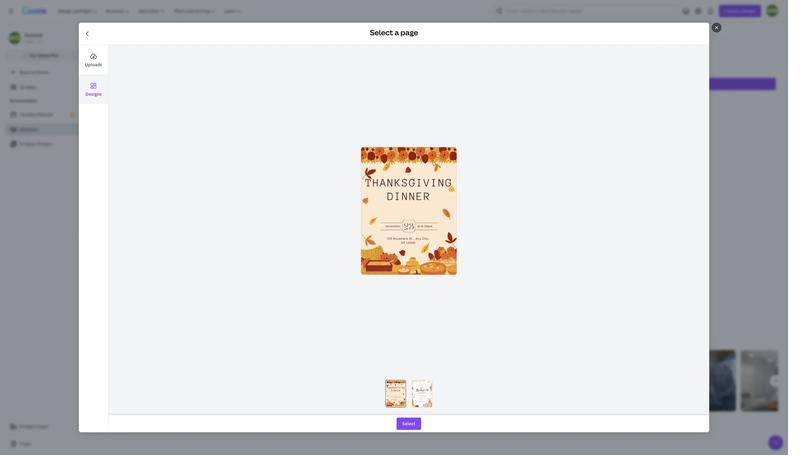 Task type: vqa. For each thing, say whether or not it's contained in the screenshot.
'image'
yes



Task type: describe. For each thing, give the bounding box(es) containing it.
•
[[34, 39, 35, 44]]

image
[[628, 64, 640, 70]]

back to home
[[20, 69, 48, 75]]

2 horizontal spatial to
[[661, 64, 666, 70]]

select button
[[397, 418, 422, 430]]

free •
[[25, 39, 35, 44]]

uploads button
[[79, 45, 108, 75]]

a for team
[[34, 424, 37, 430]]

1 image
[[412, 380, 433, 407]]

try canva pro button
[[5, 50, 80, 61]]

planner
[[38, 112, 54, 118]]

mockups link
[[5, 123, 80, 136]]

try
[[29, 52, 36, 58]]

maria williams element
[[9, 32, 21, 44]]

uploads
[[85, 62, 102, 68]]

photos
[[37, 141, 52, 147]]

select a page
[[370, 27, 419, 37]]

back
[[20, 69, 30, 75]]

thanksgiving dinner image
[[361, 147, 457, 275]]

designs button
[[79, 75, 108, 104]]

product photos
[[20, 141, 52, 147]]

an
[[622, 64, 627, 70]]

similar
[[85, 333, 110, 343]]

or
[[641, 64, 646, 70]]

pro
[[51, 52, 58, 58]]

mockup
[[691, 64, 707, 70]]

product photos link
[[5, 138, 80, 150]]

list containing content planner
[[5, 109, 80, 150]]

use
[[667, 64, 674, 70]]

your
[[680, 64, 690, 70]]



Task type: locate. For each thing, give the bounding box(es) containing it.
canva
[[37, 52, 50, 58]]

design
[[647, 64, 660, 70]]

all
[[20, 84, 25, 90]]

a for page
[[395, 27, 399, 37]]

product
[[20, 141, 36, 147]]

select inside button
[[403, 421, 416, 427]]

2 vertical spatial select
[[403, 421, 416, 427]]

to right back
[[31, 69, 35, 75]]

this
[[121, 333, 135, 343]]

0 vertical spatial select
[[370, 27, 394, 37]]

select an image or design to use in your mockup
[[608, 64, 707, 70]]

a inside button
[[34, 424, 37, 430]]

maria williams image
[[9, 32, 21, 44]]

1 vertical spatial select
[[608, 64, 621, 70]]

1 vertical spatial a
[[34, 424, 37, 430]]

select for select a page
[[370, 27, 394, 37]]

to for similar to this template
[[111, 333, 120, 343]]

a
[[395, 27, 399, 37], [34, 424, 37, 430]]

trash
[[20, 441, 31, 447]]

a left team
[[34, 424, 37, 430]]

0 horizontal spatial select
[[370, 27, 394, 37]]

trash link
[[5, 438, 80, 450]]

1 horizontal spatial to
[[111, 333, 120, 343]]

mockups
[[20, 126, 38, 132]]

1 horizontal spatial select
[[403, 421, 416, 427]]

page
[[401, 27, 419, 37]]

similar to this template
[[85, 333, 170, 343]]

content planner link
[[5, 109, 80, 121]]

content planner
[[20, 112, 54, 118]]

None search field
[[494, 5, 678, 17]]

all apps link
[[5, 81, 80, 93]]

all apps
[[20, 84, 36, 90]]

to for back to home
[[31, 69, 35, 75]]

back to home link
[[5, 66, 80, 79]]

free
[[610, 42, 618, 46]]

1
[[41, 39, 43, 44]]

0 vertical spatial a
[[395, 27, 399, 37]]

select for select an image or design to use in your mockup
[[608, 64, 621, 70]]

to left the use
[[661, 64, 666, 70]]

1 horizontal spatial a
[[395, 27, 399, 37]]

content
[[20, 112, 37, 118]]

to inside back to home link
[[31, 69, 35, 75]]

template
[[136, 333, 170, 343]]

create a team button
[[5, 421, 80, 433]]

designs
[[85, 91, 102, 97]]

top level navigation element
[[54, 5, 247, 17]]

a left page
[[395, 27, 399, 37]]

team
[[38, 424, 48, 430]]

try canva pro
[[29, 52, 58, 58]]

to
[[661, 64, 666, 70], [31, 69, 35, 75], [111, 333, 120, 343]]

select
[[370, 27, 394, 37], [608, 64, 621, 70], [403, 421, 416, 427]]

0 horizontal spatial to
[[31, 69, 35, 75]]

0 horizontal spatial a
[[34, 424, 37, 430]]

list
[[5, 109, 80, 150]]

in
[[675, 64, 679, 70]]

0 image
[[386, 380, 406, 407]]

apps
[[26, 84, 36, 90]]

free
[[25, 39, 32, 44]]

2 horizontal spatial select
[[608, 64, 621, 70]]

personal
[[25, 32, 43, 38]]

home
[[36, 69, 48, 75]]

create a team
[[20, 424, 48, 430]]

recommended
[[10, 98, 37, 103]]

to left the this
[[111, 333, 120, 343]]

create
[[20, 424, 33, 430]]



